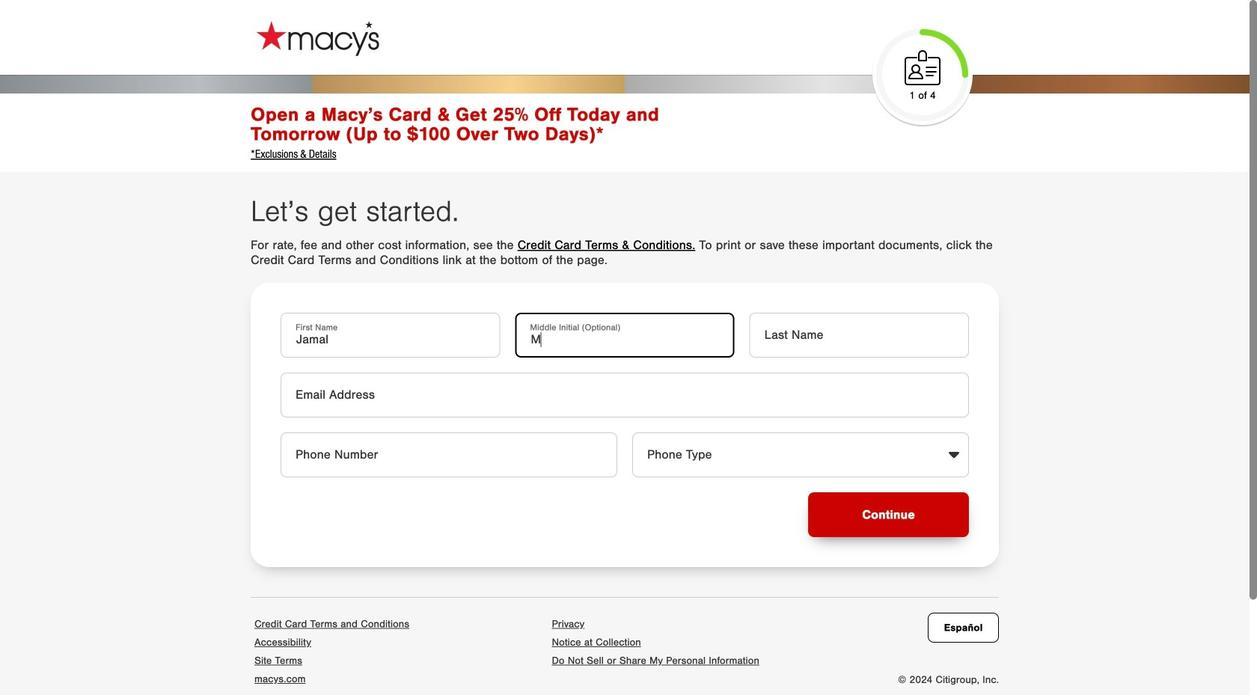 Task type: locate. For each thing, give the bounding box(es) containing it.
First Name text field
[[281, 313, 500, 358]]

list
[[251, 613, 413, 690], [548, 613, 764, 668]]

2024Citigroup, Inc. text field
[[899, 674, 999, 687]]

0 horizontal spatial list
[[251, 613, 413, 690]]

1 horizontal spatial list
[[548, 613, 764, 668]]

1 vertical spatial figure
[[947, 448, 962, 463]]

figure
[[902, 47, 944, 89], [947, 448, 962, 463]]

0 horizontal spatial figure
[[902, 47, 944, 89]]

Phone Number field
[[281, 433, 618, 478]]

macy's application form image
[[252, 18, 383, 58], [252, 18, 383, 58]]



Task type: describe. For each thing, give the bounding box(es) containing it.
macy's application form element
[[251, 7, 535, 67]]

0 vertical spatial figure
[[902, 47, 944, 89]]

Email Address field
[[281, 373, 970, 418]]

1 list from the left
[[251, 613, 413, 690]]

1 horizontal spatial figure
[[947, 448, 962, 463]]

Middle Initial (Optional) text field
[[515, 313, 735, 358]]

Last Name field
[[750, 313, 970, 358]]

advertisement element
[[0, 75, 1250, 172]]

2 list from the left
[[548, 613, 764, 668]]



